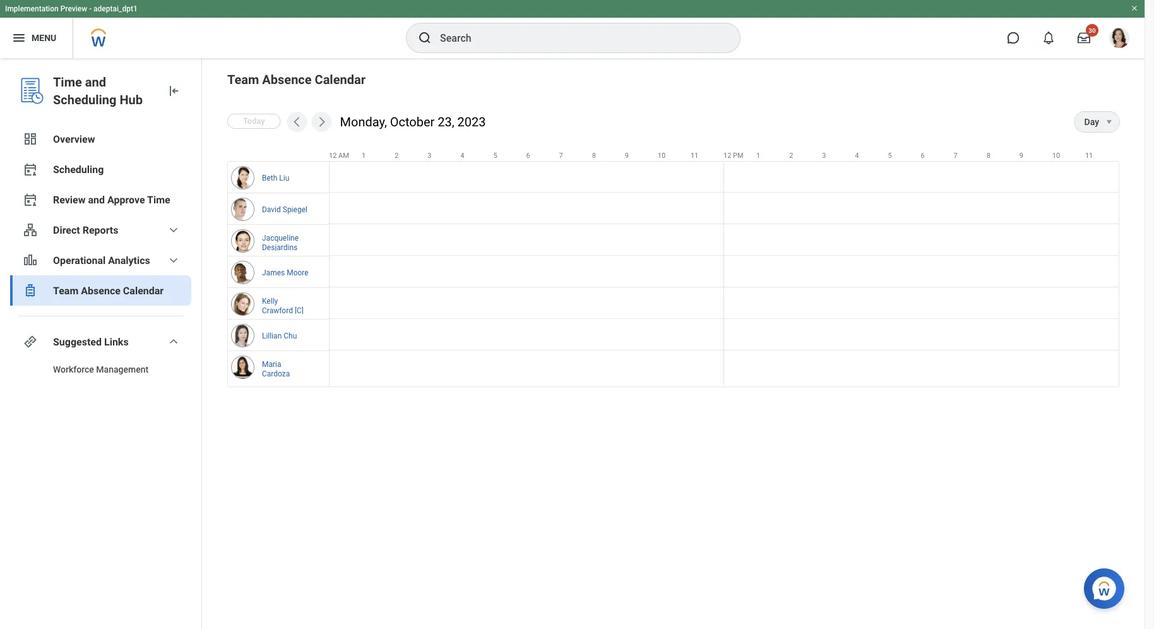 Task type: locate. For each thing, give the bounding box(es) containing it.
chevron left image
[[291, 116, 304, 128]]

0 vertical spatial and
[[85, 75, 106, 89]]

james moore link
[[262, 266, 309, 278]]

crawford
[[262, 306, 293, 315]]

reports
[[83, 224, 118, 236]]

kelly crawford [c] link
[[262, 294, 310, 315]]

calendar down analytics
[[123, 285, 164, 297]]

scheduling inside "time and scheduling hub"
[[53, 92, 116, 107]]

and for time
[[85, 75, 106, 89]]

1 scheduling from the top
[[53, 92, 116, 107]]

chevron down small image
[[166, 222, 181, 238]]

chevron down small image inside suggested links dropdown button
[[166, 334, 181, 349]]

0 vertical spatial time
[[53, 75, 82, 89]]

kelly
[[262, 297, 278, 305]]

0 horizontal spatial absence
[[81, 285, 121, 297]]

chevron down small image down chevron down small icon
[[166, 253, 181, 268]]

today button
[[227, 114, 281, 129]]

lillian chu
[[262, 332, 297, 340]]

team up today
[[227, 72, 259, 87]]

calendar user solid image
[[23, 192, 38, 207]]

menu button
[[0, 18, 73, 58]]

absence
[[262, 72, 312, 87], [81, 285, 121, 297]]

search image
[[418, 30, 433, 45]]

1 vertical spatial chevron down small image
[[166, 334, 181, 349]]

0 vertical spatial absence
[[262, 72, 312, 87]]

time right approve
[[147, 194, 170, 206]]

0 horizontal spatial time
[[53, 75, 82, 89]]

adeptai_dpt1
[[94, 4, 138, 13]]

navigation pane region
[[0, 58, 202, 629]]

calendar inside navigation pane region
[[123, 285, 164, 297]]

cardoza
[[262, 369, 290, 378]]

0 horizontal spatial team
[[53, 285, 79, 297]]

scheduling link
[[10, 154, 191, 184]]

absence down operational analytics dropdown button
[[81, 285, 121, 297]]

jacqueline
[[262, 233, 299, 242]]

jacqueline desjardins link
[[262, 231, 310, 252]]

scheduling up the overview
[[53, 92, 116, 107]]

time and scheduling hub element
[[53, 73, 156, 109]]

review and approve time
[[53, 194, 170, 206]]

direct reports
[[53, 224, 118, 236]]

direct
[[53, 224, 80, 236]]

team absence calendar down operational analytics
[[53, 285, 164, 297]]

transformation import image
[[166, 83, 181, 99]]

links
[[104, 336, 129, 348]]

spiegel
[[283, 205, 308, 214]]

1 horizontal spatial calendar
[[315, 72, 366, 87]]

1 horizontal spatial absence
[[262, 72, 312, 87]]

0 vertical spatial chevron down small image
[[166, 253, 181, 268]]

approve
[[107, 194, 145, 206]]

time
[[53, 75, 82, 89], [147, 194, 170, 206]]

team inside navigation pane region
[[53, 285, 79, 297]]

team absence calendar link
[[10, 275, 191, 306]]

moore
[[287, 268, 309, 277]]

absence up 'chevron left' icon
[[262, 72, 312, 87]]

maria cardoza link
[[262, 357, 310, 378]]

lillian chu link
[[262, 329, 297, 341]]

1 vertical spatial absence
[[81, 285, 121, 297]]

scheduling down the overview
[[53, 163, 104, 175]]

0 horizontal spatial team absence calendar
[[53, 285, 164, 297]]

chevron down small image right the links
[[166, 334, 181, 349]]

calendar user solid image
[[23, 162, 38, 177]]

chevron down small image
[[166, 253, 181, 268], [166, 334, 181, 349]]

time inside "time and scheduling hub"
[[53, 75, 82, 89]]

1 vertical spatial time
[[147, 194, 170, 206]]

james
[[262, 268, 285, 277]]

and up overview link
[[85, 75, 106, 89]]

1 vertical spatial scheduling
[[53, 163, 104, 175]]

scheduling
[[53, 92, 116, 107], [53, 163, 104, 175]]

0 horizontal spatial calendar
[[123, 285, 164, 297]]

hub
[[120, 92, 143, 107]]

0 vertical spatial team
[[227, 72, 259, 87]]

2 chevron down small image from the top
[[166, 334, 181, 349]]

chevron right image
[[316, 116, 328, 128]]

implementation preview -   adeptai_dpt1
[[5, 4, 138, 13]]

and right the review
[[88, 194, 105, 206]]

maria
[[262, 360, 281, 369]]

time and scheduling hub
[[53, 75, 143, 107]]

menu
[[32, 33, 56, 43]]

and inside "time and scheduling hub"
[[85, 75, 106, 89]]

0 vertical spatial calendar
[[315, 72, 366, 87]]

inbox large image
[[1078, 32, 1091, 44]]

overview
[[53, 133, 95, 145]]

david spiegel
[[262, 205, 308, 214]]

caret down image
[[1102, 117, 1117, 127]]

justify image
[[11, 30, 27, 45]]

1 vertical spatial and
[[88, 194, 105, 206]]

david
[[262, 205, 281, 214]]

0 vertical spatial scheduling
[[53, 92, 116, 107]]

1 vertical spatial team absence calendar
[[53, 285, 164, 297]]

1 vertical spatial calendar
[[123, 285, 164, 297]]

1 horizontal spatial team
[[227, 72, 259, 87]]

time down menu
[[53, 75, 82, 89]]

team absence calendar
[[227, 72, 366, 87], [53, 285, 164, 297]]

implementation
[[5, 4, 59, 13]]

1 vertical spatial team
[[53, 285, 79, 297]]

management
[[96, 364, 149, 375]]

suggested links button
[[10, 327, 191, 357]]

team absence calendar up 'chevron left' icon
[[227, 72, 366, 87]]

day button
[[1076, 112, 1100, 132]]

and for review
[[88, 194, 105, 206]]

team
[[227, 72, 259, 87], [53, 285, 79, 297]]

calendar
[[315, 72, 366, 87], [123, 285, 164, 297]]

1 horizontal spatial team absence calendar
[[227, 72, 366, 87]]

menu banner
[[0, 0, 1145, 58]]

team down operational at left top
[[53, 285, 79, 297]]

chu
[[284, 332, 297, 340]]

calendar up chevron right image
[[315, 72, 366, 87]]

1 chevron down small image from the top
[[166, 253, 181, 268]]

task timeoff image
[[23, 283, 38, 298]]

close environment banner image
[[1131, 4, 1139, 12]]

kelly crawford [c]
[[262, 297, 304, 315]]

lillian
[[262, 332, 282, 340]]

view team image
[[23, 222, 38, 238]]

desjardins
[[262, 243, 298, 252]]

and
[[85, 75, 106, 89], [88, 194, 105, 206]]



Task type: vqa. For each thing, say whether or not it's contained in the screenshot.
Calendar to the right
yes



Task type: describe. For each thing, give the bounding box(es) containing it.
-
[[89, 4, 92, 13]]

[c]
[[295, 306, 304, 315]]

operational analytics
[[53, 254, 150, 266]]

link image
[[23, 334, 38, 349]]

liu
[[279, 174, 290, 183]]

30
[[1089, 27, 1096, 34]]

james moore
[[262, 268, 309, 277]]

workforce management link
[[10, 357, 191, 382]]

30 button
[[1071, 24, 1099, 52]]

absence inside navigation pane region
[[81, 285, 121, 297]]

day
[[1085, 117, 1100, 127]]

analytics
[[108, 254, 150, 266]]

october
[[390, 114, 435, 129]]

Search Workday  search field
[[440, 24, 714, 52]]

jacqueline desjardins
[[262, 233, 299, 252]]

beth
[[262, 174, 278, 183]]

workforce management
[[53, 364, 149, 375]]

beth liu
[[262, 174, 290, 183]]

suggested
[[53, 336, 102, 348]]

profile logan mcneil image
[[1110, 28, 1130, 51]]

review and approve time link
[[10, 184, 191, 215]]

direct reports button
[[10, 215, 191, 245]]

beth liu link
[[262, 171, 290, 183]]

today
[[243, 116, 265, 126]]

workforce
[[53, 364, 94, 375]]

david spiegel link
[[262, 202, 308, 214]]

dashboard image
[[23, 131, 38, 147]]

monday,
[[340, 114, 387, 129]]

preview
[[60, 4, 87, 13]]

review
[[53, 194, 86, 206]]

monday, october 23, 2023
[[340, 114, 486, 129]]

chevron down small image for links
[[166, 334, 181, 349]]

operational
[[53, 254, 106, 266]]

2 scheduling from the top
[[53, 163, 104, 175]]

overview link
[[10, 124, 191, 154]]

chart image
[[23, 253, 38, 268]]

notifications large image
[[1043, 32, 1056, 44]]

1 horizontal spatial time
[[147, 194, 170, 206]]

chevron down small image for analytics
[[166, 253, 181, 268]]

team absence calendar inside navigation pane region
[[53, 285, 164, 297]]

maria cardoza
[[262, 360, 290, 378]]

2023
[[458, 114, 486, 129]]

0 vertical spatial team absence calendar
[[227, 72, 366, 87]]

suggested links
[[53, 336, 129, 348]]

23,
[[438, 114, 455, 129]]

operational analytics button
[[10, 245, 191, 275]]



